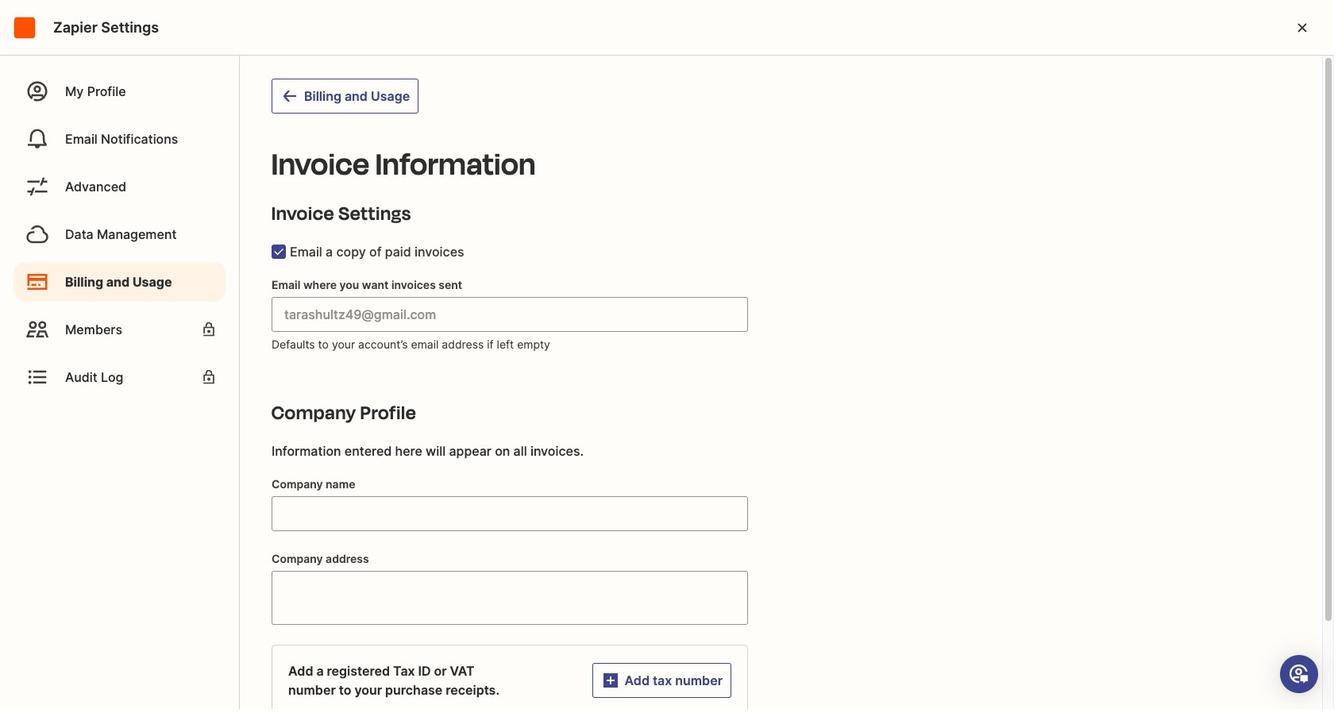 Task type: describe. For each thing, give the bounding box(es) containing it.
appear
[[449, 443, 492, 459]]

sent
[[439, 278, 462, 291]]

my
[[65, 83, 84, 99]]

zapier
[[53, 19, 98, 35]]

add tax number button
[[592, 663, 731, 698]]

account's
[[358, 338, 408, 351]]

audit log
[[65, 369, 123, 385]]

advanced link
[[14, 167, 226, 207]]

add for add a registered tax id or vat number to your purchase receipts.
[[288, 663, 313, 679]]

company address
[[272, 552, 369, 565]]

Email where you want invoices sent text field
[[272, 298, 747, 331]]

0 vertical spatial address
[[442, 338, 484, 351]]

profile for company profile
[[360, 400, 417, 427]]

0 vertical spatial information
[[376, 143, 536, 187]]

where
[[303, 278, 337, 291]]

close settings image
[[1293, 18, 1312, 37]]

email for email a copy of paid invoices
[[290, 244, 322, 260]]

here
[[395, 443, 422, 459]]

management
[[97, 226, 177, 242]]

Company name text field
[[272, 497, 747, 531]]

a for copy
[[326, 244, 333, 260]]

1 vertical spatial and
[[106, 274, 130, 290]]

data management link
[[14, 214, 226, 254]]

0 vertical spatial invoices
[[415, 244, 464, 260]]

1 vertical spatial invoices
[[391, 278, 436, 291]]

1 vertical spatial usage
[[133, 274, 172, 290]]

settings for invoice settings
[[338, 200, 411, 227]]

0 vertical spatial to
[[318, 338, 329, 351]]

company for company address
[[272, 552, 323, 565]]

email where you want invoices sent
[[272, 278, 462, 291]]

defaults to your account's email address if left empty
[[272, 338, 550, 351]]

audit log link
[[14, 357, 226, 397]]

paid
[[385, 244, 411, 260]]

invoice information
[[272, 143, 536, 187]]

email for email notifications
[[65, 131, 98, 147]]

invoices.
[[530, 443, 584, 459]]

company for company name
[[272, 477, 323, 491]]

company name
[[272, 477, 355, 491]]

billing for billing and usage "link" to the top
[[304, 88, 341, 104]]

log
[[101, 369, 123, 385]]

if
[[487, 338, 494, 351]]

my profile
[[65, 83, 126, 99]]

want
[[362, 278, 389, 291]]

defaults
[[272, 338, 315, 351]]

vat
[[450, 663, 475, 679]]

will
[[426, 443, 446, 459]]

email for email where you want invoices sent
[[272, 278, 301, 291]]

email notifications
[[65, 131, 178, 147]]

copy
[[336, 244, 366, 260]]



Task type: locate. For each thing, give the bounding box(es) containing it.
address left if
[[442, 338, 484, 351]]

all
[[514, 443, 527, 459]]

a left copy
[[326, 244, 333, 260]]

0 vertical spatial invoice
[[272, 143, 370, 187]]

None checkbox
[[272, 245, 286, 259]]

add
[[288, 663, 313, 679], [625, 673, 650, 689]]

email left "where"
[[272, 278, 301, 291]]

settings
[[101, 19, 159, 35], [338, 200, 411, 227]]

settings for zapier settings
[[101, 19, 159, 35]]

0 vertical spatial billing and usage link
[[272, 79, 419, 114]]

number right tax
[[675, 673, 723, 689]]

my profile link
[[14, 71, 226, 111]]

number down registered
[[288, 682, 336, 698]]

1 vertical spatial company
[[272, 477, 323, 491]]

company down company name
[[272, 552, 323, 565]]

profile
[[87, 83, 126, 99], [360, 400, 417, 427]]

0 horizontal spatial billing
[[65, 274, 103, 290]]

you
[[340, 278, 359, 291]]

1 horizontal spatial number
[[675, 673, 723, 689]]

a
[[326, 244, 333, 260], [316, 663, 324, 679]]

1 horizontal spatial a
[[326, 244, 333, 260]]

email
[[411, 338, 439, 351]]

your down registered
[[355, 682, 382, 698]]

2 vertical spatial company
[[272, 552, 323, 565]]

invoice up 'invoice settings'
[[272, 143, 370, 187]]

profile up entered
[[360, 400, 417, 427]]

on
[[495, 443, 510, 459]]

billing
[[304, 88, 341, 104], [65, 274, 103, 290]]

company
[[272, 400, 356, 427], [272, 477, 323, 491], [272, 552, 323, 565]]

usage up invoice information
[[371, 88, 410, 104]]

company profile
[[272, 400, 417, 427]]

company left name
[[272, 477, 323, 491]]

add left tax
[[625, 673, 650, 689]]

invoice
[[272, 143, 370, 187], [272, 200, 335, 227]]

billing and usage for left billing and usage "link"
[[65, 274, 172, 290]]

1 horizontal spatial address
[[442, 338, 484, 351]]

usage down management
[[133, 274, 172, 290]]

your left account's
[[332, 338, 355, 351]]

a inside add a registered tax id or vat number to your purchase receipts.
[[316, 663, 324, 679]]

open intercom messenger image
[[1290, 665, 1309, 684]]

invoices up "sent"
[[415, 244, 464, 260]]

invoice settings
[[272, 200, 411, 227]]

1 horizontal spatial information
[[376, 143, 536, 187]]

company up entered
[[272, 400, 356, 427]]

1 vertical spatial invoice
[[272, 200, 335, 227]]

1 horizontal spatial and
[[345, 88, 368, 104]]

3 company from the top
[[272, 552, 323, 565]]

email
[[65, 131, 98, 147], [290, 244, 322, 260], [272, 278, 301, 291]]

billing and usage
[[304, 88, 410, 104], [65, 274, 172, 290]]

1 vertical spatial email
[[290, 244, 322, 260]]

invoice up "where"
[[272, 200, 335, 227]]

information
[[376, 143, 536, 187], [272, 443, 341, 459]]

tax
[[653, 673, 672, 689]]

0 vertical spatial company
[[272, 400, 356, 427]]

settings up of at the left top
[[338, 200, 411, 227]]

members link
[[14, 310, 226, 349]]

Company address text field
[[272, 572, 747, 624]]

tax
[[393, 663, 415, 679]]

invoices down paid on the left top of the page
[[391, 278, 436, 291]]

1 vertical spatial address
[[326, 552, 369, 565]]

0 vertical spatial and
[[345, 88, 368, 104]]

0 vertical spatial a
[[326, 244, 333, 260]]

settings right zapier
[[101, 19, 159, 35]]

address
[[442, 338, 484, 351], [326, 552, 369, 565]]

1 vertical spatial billing and usage link
[[14, 262, 226, 302]]

or
[[434, 663, 447, 679]]

0 vertical spatial billing
[[304, 88, 341, 104]]

entered
[[345, 443, 392, 459]]

2 invoice from the top
[[272, 200, 335, 227]]

0 horizontal spatial billing and usage link
[[14, 262, 226, 302]]

invoice for invoice information
[[272, 143, 370, 187]]

0 vertical spatial usage
[[371, 88, 410, 104]]

of
[[369, 244, 382, 260]]

0 horizontal spatial information
[[272, 443, 341, 459]]

to right defaults
[[318, 338, 329, 351]]

1 horizontal spatial usage
[[371, 88, 410, 104]]

1 horizontal spatial billing
[[304, 88, 341, 104]]

add for add tax number
[[625, 673, 650, 689]]

add left registered
[[288, 663, 313, 679]]

0 horizontal spatial and
[[106, 274, 130, 290]]

2 company from the top
[[272, 477, 323, 491]]

number inside 'button'
[[675, 673, 723, 689]]

0 horizontal spatial settings
[[101, 19, 159, 35]]

address down name
[[326, 552, 369, 565]]

your
[[332, 338, 355, 351], [355, 682, 382, 698]]

1 vertical spatial to
[[339, 682, 351, 698]]

0 vertical spatial billing and usage
[[304, 88, 410, 104]]

1 vertical spatial your
[[355, 682, 382, 698]]

email up "where"
[[290, 244, 322, 260]]

data
[[65, 226, 93, 242]]

add tax number
[[625, 673, 723, 689]]

receipts.
[[446, 682, 500, 698]]

0 vertical spatial your
[[332, 338, 355, 351]]

1 vertical spatial information
[[272, 443, 341, 459]]

invoice for invoice settings
[[272, 200, 335, 227]]

1 horizontal spatial settings
[[338, 200, 411, 227]]

1 company from the top
[[272, 400, 356, 427]]

billing and usage for billing and usage "link" to the top
[[304, 88, 410, 104]]

0 horizontal spatial number
[[288, 682, 336, 698]]

0 vertical spatial email
[[65, 131, 98, 147]]

your inside add a registered tax id or vat number to your purchase receipts.
[[355, 682, 382, 698]]

1 horizontal spatial billing and usage link
[[272, 79, 419, 114]]

notifications
[[101, 131, 178, 147]]

profile right 'my'
[[87, 83, 126, 99]]

profile for my profile
[[87, 83, 126, 99]]

1 vertical spatial billing and usage
[[65, 274, 172, 290]]

1 vertical spatial profile
[[360, 400, 417, 427]]

a for registered
[[316, 663, 324, 679]]

1 vertical spatial billing
[[65, 274, 103, 290]]

email a copy of paid invoices
[[290, 244, 464, 260]]

advanced
[[65, 179, 126, 195]]

0 vertical spatial settings
[[101, 19, 159, 35]]

number inside add a registered tax id or vat number to your purchase receipts.
[[288, 682, 336, 698]]

0 vertical spatial profile
[[87, 83, 126, 99]]

email notifications link
[[14, 119, 226, 159]]

information entered here will appear on all invoices.
[[272, 443, 584, 459]]

0 horizontal spatial address
[[326, 552, 369, 565]]

1 horizontal spatial profile
[[360, 400, 417, 427]]

to down registered
[[339, 682, 351, 698]]

name
[[326, 477, 355, 491]]

settings inside zapier settings link
[[101, 19, 159, 35]]

purchase
[[385, 682, 443, 698]]

0 horizontal spatial to
[[318, 338, 329, 351]]

to
[[318, 338, 329, 351], [339, 682, 351, 698]]

to inside add a registered tax id or vat number to your purchase receipts.
[[339, 682, 351, 698]]

registered
[[327, 663, 390, 679]]

id
[[418, 663, 431, 679]]

1 vertical spatial a
[[316, 663, 324, 679]]

2 vertical spatial email
[[272, 278, 301, 291]]

zapier settings
[[53, 19, 159, 35]]

data management
[[65, 226, 177, 242]]

1 horizontal spatial to
[[339, 682, 351, 698]]

a left registered
[[316, 663, 324, 679]]

zapier settings link
[[12, 15, 159, 40]]

1 vertical spatial settings
[[338, 200, 411, 227]]

billing for left billing and usage "link"
[[65, 274, 103, 290]]

billing and usage link
[[272, 79, 419, 114], [14, 262, 226, 302]]

1 horizontal spatial add
[[625, 673, 650, 689]]

0 horizontal spatial profile
[[87, 83, 126, 99]]

0 horizontal spatial billing and usage
[[65, 274, 172, 290]]

1 horizontal spatial billing and usage
[[304, 88, 410, 104]]

0 horizontal spatial add
[[288, 663, 313, 679]]

members
[[65, 322, 122, 338]]

email inside email notifications link
[[65, 131, 98, 147]]

usage
[[371, 88, 410, 104], [133, 274, 172, 290]]

0 horizontal spatial usage
[[133, 274, 172, 290]]

left
[[497, 338, 514, 351]]

add a registered tax id or vat number to your purchase receipts.
[[288, 663, 500, 698]]

company for company profile
[[272, 400, 356, 427]]

email down 'my'
[[65, 131, 98, 147]]

1 invoice from the top
[[272, 143, 370, 187]]

and
[[345, 88, 368, 104], [106, 274, 130, 290]]

0 horizontal spatial a
[[316, 663, 324, 679]]

audit
[[65, 369, 97, 385]]

empty
[[517, 338, 550, 351]]

add inside add a registered tax id or vat number to your purchase receipts.
[[288, 663, 313, 679]]

invoices
[[415, 244, 464, 260], [391, 278, 436, 291]]

add inside 'button'
[[625, 673, 650, 689]]

number
[[675, 673, 723, 689], [288, 682, 336, 698]]



Task type: vqa. For each thing, say whether or not it's contained in the screenshot.
"and"
yes



